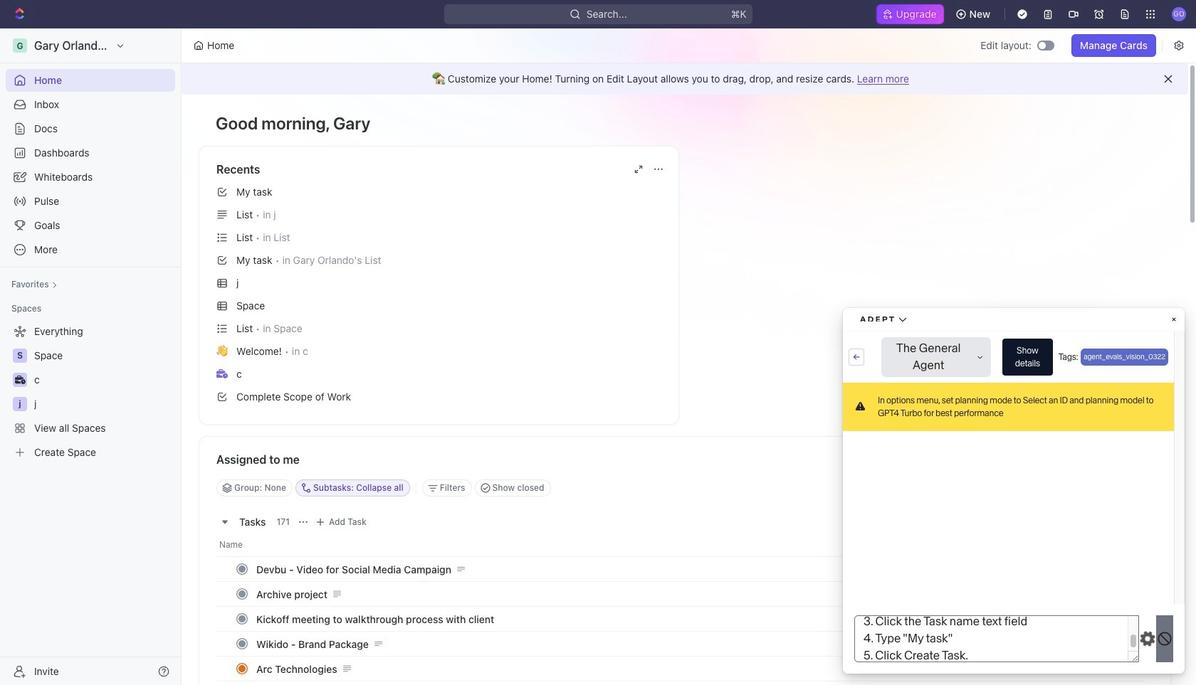 Task type: vqa. For each thing, say whether or not it's contained in the screenshot.
TEXT FIELD
no



Task type: describe. For each thing, give the bounding box(es) containing it.
space, , element
[[13, 349, 27, 363]]

gary orlando's workspace, , element
[[13, 38, 27, 53]]

set priority image
[[867, 682, 981, 686]]

sidebar navigation
[[0, 28, 184, 686]]

1 horizontal spatial business time image
[[216, 369, 228, 379]]

j, , element
[[13, 397, 27, 412]]

tree inside sidebar navigation
[[6, 320, 175, 464]]



Task type: locate. For each thing, give the bounding box(es) containing it.
business time image
[[216, 369, 228, 379], [15, 376, 25, 385]]

business time image inside sidebar navigation
[[15, 376, 25, 385]]

alert
[[182, 63, 1189, 95]]

0 horizontal spatial business time image
[[15, 376, 25, 385]]

tree
[[6, 320, 175, 464]]



